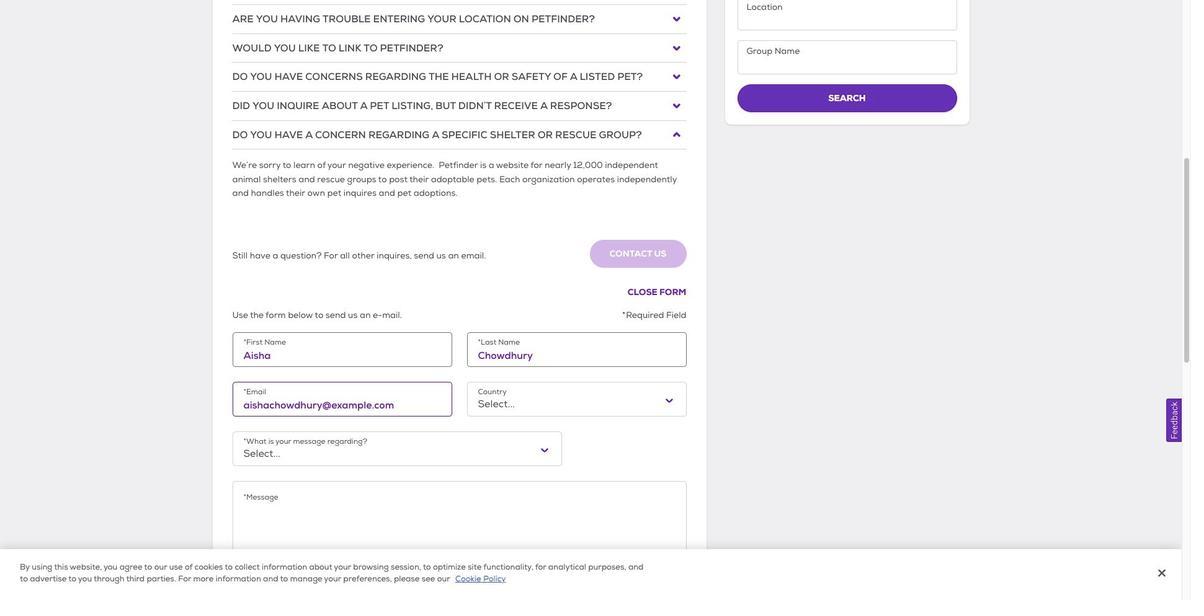 Task type: locate. For each thing, give the bounding box(es) containing it.
2 vertical spatial 22512 image
[[673, 131, 680, 139]]

None text field
[[737, 41, 957, 75], [243, 348, 441, 363], [478, 348, 675, 363], [243, 503, 675, 553], [737, 41, 957, 75], [243, 348, 441, 363], [478, 348, 675, 363], [243, 503, 675, 553]]

1 22512 image from the top
[[673, 73, 680, 81]]

0 vertical spatial 22512 image
[[673, 15, 680, 23]]

22512 image
[[673, 15, 680, 23], [673, 44, 680, 52]]

22512 image
[[673, 73, 680, 81], [673, 102, 680, 110], [673, 131, 680, 139]]

3 22512 image from the top
[[673, 131, 680, 139]]

None text field
[[737, 0, 957, 31]]

2 22512 image from the top
[[673, 44, 680, 52]]

1 vertical spatial 22512 image
[[673, 102, 680, 110]]

0 vertical spatial 22512 image
[[673, 73, 680, 81]]

None email field
[[243, 398, 441, 412]]

1 vertical spatial 22512 image
[[673, 44, 680, 52]]



Task type: describe. For each thing, give the bounding box(es) containing it.
1 22512 image from the top
[[673, 15, 680, 23]]

privacy alert dialog
[[0, 550, 1182, 601]]

2 22512 image from the top
[[673, 102, 680, 110]]



